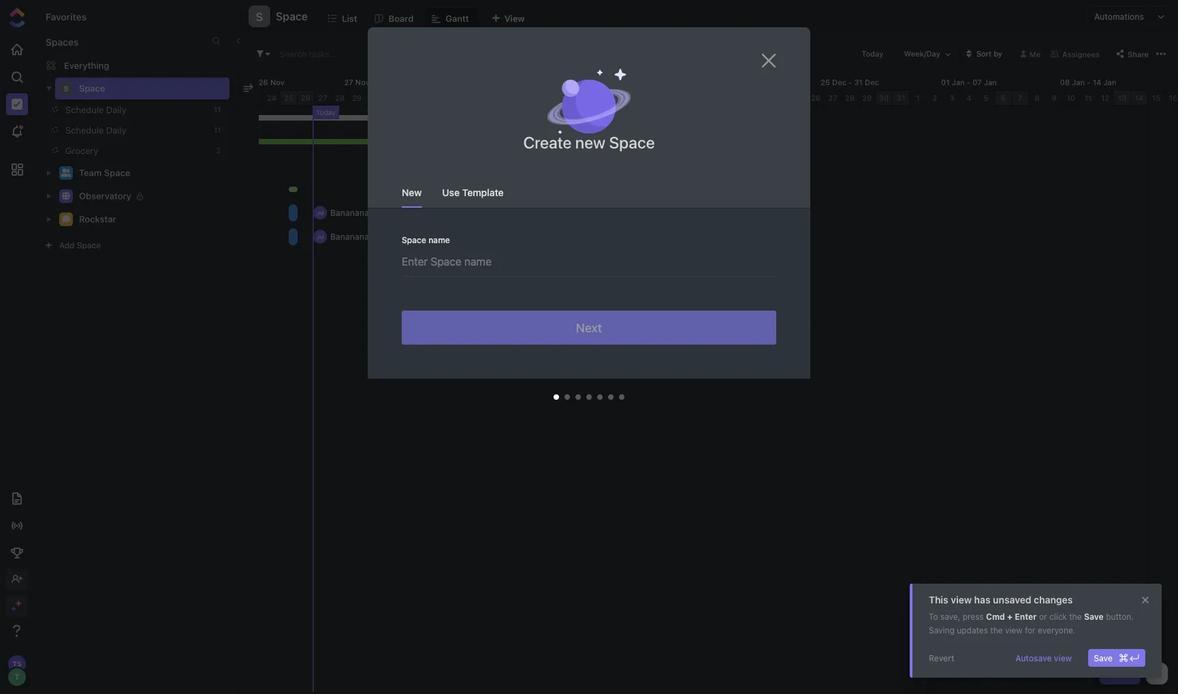 Task type: vqa. For each thing, say whether or not it's contained in the screenshot.
Invite
no



Task type: locate. For each thing, give the bounding box(es) containing it.
15 element down 17
[[621, 91, 638, 106]]

jm banananananananananana (within weekend)
[[316, 208, 506, 218], [316, 232, 506, 242]]

30 down 27 nov - 03 dec
[[369, 94, 379, 103]]

1 vertical spatial jm
[[316, 234, 324, 240]]

0 horizontal spatial 13 element
[[587, 91, 604, 106]]

0 vertical spatial daily
[[106, 105, 127, 115]]

jan down share 'button'
[[1104, 78, 1117, 87]]

nov for 27
[[356, 78, 370, 87]]

2 daily from the top
[[106, 125, 127, 135]]

28 element down 27 nov - 03 dec
[[332, 91, 349, 106]]

1 horizontal spatial 28 element
[[842, 91, 859, 106]]

banananananananananana
[[330, 208, 436, 218], [330, 232, 436, 242]]

1 vertical spatial schedule daily
[[65, 125, 127, 135]]

0 vertical spatial schedule daily
[[65, 105, 127, 115]]

schedule for 2nd schedule daily link
[[65, 125, 104, 135]]

11 element right 9 element
[[553, 91, 570, 106]]

2 horizontal spatial 26
[[811, 94, 821, 103]]

3 nov from the left
[[356, 78, 370, 87]]

2 27 element from the left
[[825, 91, 842, 106]]

28 element down 25 dec - 31 dec element
[[842, 91, 859, 106]]

2
[[933, 94, 938, 103], [216, 146, 221, 155]]

20
[[225, 78, 235, 87]]

jm
[[316, 210, 324, 216], [316, 234, 324, 240]]

gantt link
[[446, 7, 475, 33]]

use
[[442, 187, 460, 198]]

save inside the save button
[[1094, 653, 1113, 663]]

30 element left 1
[[876, 91, 893, 106]]

12
[[574, 94, 582, 103], [1102, 94, 1110, 103]]

you changed the layout.
[[632, 35, 720, 44]]

1 24 element from the left
[[264, 91, 281, 106]]

- for 17
[[610, 78, 613, 87]]

17 element
[[655, 91, 672, 106]]

29 down 27 nov - 03 dec
[[352, 94, 362, 103]]

2 12 from the left
[[1102, 94, 1110, 103]]

comment image
[[62, 215, 70, 223]]

click
[[1050, 612, 1068, 621]]

1 horizontal spatial 12
[[1102, 94, 1110, 103]]

27 down 25 dec - 31 dec
[[829, 94, 838, 103]]

28 down 25 dec - 31 dec
[[845, 94, 855, 103]]

1 horizontal spatial 29
[[862, 94, 872, 103]]

1 vertical spatial the
[[1070, 612, 1082, 621]]

26 down 25 dec - 31 dec element
[[811, 94, 821, 103]]

26 element
[[298, 91, 315, 106], [808, 91, 825, 106]]

view down everyone.
[[1055, 653, 1073, 663]]

15 left 16
[[1153, 94, 1161, 103]]

schedule daily for 2nd schedule daily link from the bottom
[[65, 105, 127, 115]]

space down grocery link at the top left of page
[[104, 168, 130, 178]]

0 vertical spatial save
[[1085, 612, 1104, 621]]

28
[[335, 94, 345, 103], [845, 94, 855, 103]]

save left button. in the bottom right of the page
[[1085, 612, 1104, 621]]

2 schedule from the top
[[65, 125, 104, 135]]

26
[[259, 78, 268, 87], [301, 94, 311, 103], [811, 94, 821, 103]]

15 element
[[621, 91, 638, 106], [1149, 91, 1166, 106]]

this view has unsaved changes to save, press cmd + enter or click the save button. saving updates the view for everyone.
[[929, 594, 1134, 635]]

24 element
[[264, 91, 281, 106], [774, 91, 791, 106]]

view up save,
[[951, 594, 972, 606]]

3 - from the left
[[610, 78, 613, 87]]

0 vertical spatial 2
[[933, 94, 938, 103]]

1 12 from the left
[[574, 94, 582, 103]]

1 horizontal spatial 27
[[344, 78, 353, 87]]

2 11 element from the left
[[1081, 91, 1098, 106]]

20 nov - 26 nov
[[225, 78, 285, 87]]

1 horizontal spatial 16 element
[[1166, 91, 1179, 106]]

1 element
[[383, 91, 400, 106]]

2 horizontal spatial view
[[1055, 653, 1073, 663]]

18 element
[[672, 91, 689, 106]]

nov up 24
[[270, 78, 285, 87]]

2 29 from the left
[[862, 94, 872, 103]]

31 element
[[893, 91, 910, 106]]

25 element right "22" element
[[791, 91, 808, 106]]

1 horizontal spatial 14 element
[[1132, 91, 1149, 106]]

0 horizontal spatial 30
[[369, 94, 379, 103]]

24 element right "22" element
[[774, 91, 791, 106]]

14 element down 11 dec - 17 dec 'element'
[[604, 91, 621, 106]]

14 right 08
[[1093, 78, 1102, 87]]

5 dec from the left
[[865, 78, 880, 87]]

2 vertical spatial the
[[991, 625, 1003, 635]]

space link
[[79, 78, 221, 99]]

1 schedule daily from the top
[[65, 105, 127, 115]]

space inside button
[[276, 10, 308, 23]]

button.
[[1107, 612, 1134, 621]]

16 element down 15 jan - 21 jan element
[[1166, 91, 1179, 106]]

1 horizontal spatial 26
[[301, 94, 311, 103]]

space
[[276, 10, 308, 23], [79, 83, 105, 93], [609, 133, 655, 152], [104, 168, 130, 178], [402, 235, 426, 245], [77, 240, 101, 250]]

the
[[681, 35, 693, 44], [1070, 612, 1082, 621], [991, 625, 1003, 635]]

everyone.
[[1038, 625, 1076, 635]]

0 horizontal spatial 23 element
[[247, 91, 264, 106]]

schedule daily link up grocery link at the top left of page
[[52, 99, 207, 120]]

8
[[1035, 94, 1040, 103]]

0 vertical spatial schedule
[[65, 105, 104, 115]]

08 jan - 14 jan element
[[1029, 75, 1149, 90]]

jan right 07
[[984, 78, 997, 87]]

21 element
[[723, 91, 740, 106]]

0 horizontal spatial 12
[[574, 94, 582, 103]]

0 horizontal spatial 27
[[318, 94, 327, 103]]

12 for second 12 element from left
[[1102, 94, 1110, 103]]

1 horizontal spatial 25 element
[[791, 91, 808, 106]]

rockstar link
[[79, 208, 221, 230]]

1 28 element from the left
[[332, 91, 349, 106]]

0 horizontal spatial 15 element
[[621, 91, 638, 106]]

30
[[369, 94, 379, 103], [879, 94, 889, 103]]

2 horizontal spatial nov
[[356, 78, 370, 87]]

15 jan - 21 jan element
[[1149, 75, 1179, 90]]

0 horizontal spatial 28
[[335, 94, 345, 103]]

(within
[[438, 208, 465, 218], [438, 232, 465, 242]]

2 schedule daily from the top
[[65, 125, 127, 135]]

jan right 01
[[952, 78, 965, 87]]

23 element down 20 nov - 26 nov element
[[247, 91, 264, 106]]

11 element
[[553, 91, 570, 106], [1081, 91, 1098, 106]]

the down cmd
[[991, 625, 1003, 635]]

- for 14
[[1088, 78, 1091, 87]]

4 - from the left
[[849, 78, 853, 87]]

0 horizontal spatial 25 element
[[281, 91, 298, 106]]

- inside 'element'
[[610, 78, 613, 87]]

11 dec - 17 dec element
[[553, 75, 672, 90]]

daily down space link
[[106, 105, 127, 115]]

27 element
[[315, 91, 332, 106], [825, 91, 842, 106]]

save down button. in the bottom right of the page
[[1094, 653, 1113, 663]]

Search tasks... text field
[[280, 44, 423, 63]]

11 inside 'element'
[[584, 78, 591, 87]]

0 horizontal spatial today
[[316, 108, 336, 116]]

schedule daily
[[65, 105, 127, 115], [65, 125, 127, 135]]

6 - from the left
[[1088, 78, 1091, 87]]

1 horizontal spatial 13 element
[[1115, 91, 1132, 106]]

1 horizontal spatial 11 element
[[1081, 91, 1098, 106]]

board link
[[389, 7, 419, 33]]

-
[[253, 78, 257, 87], [372, 78, 376, 87], [610, 78, 613, 87], [849, 78, 853, 87], [967, 78, 971, 87], [1088, 78, 1091, 87]]

12 element
[[570, 91, 587, 106], [1098, 91, 1115, 106]]

0 horizontal spatial 16 element
[[638, 91, 655, 106]]

0 horizontal spatial 2
[[216, 146, 221, 155]]

0 horizontal spatial 12 element
[[570, 91, 587, 106]]

26 right 24
[[301, 94, 311, 103]]

1 vertical spatial 31
[[897, 94, 906, 103]]

0 horizontal spatial 14 element
[[604, 91, 621, 106]]

0 vertical spatial the
[[681, 35, 693, 44]]

0 horizontal spatial 25
[[284, 94, 294, 103]]

0 horizontal spatial view
[[951, 594, 972, 606]]

nov for 20
[[237, 78, 251, 87]]

daily up grocery link at the top left of page
[[106, 125, 127, 135]]

gantt
[[446, 13, 469, 24]]

1 horizontal spatial 29 element
[[859, 91, 876, 106]]

1 horizontal spatial 25
[[821, 78, 831, 87]]

1 daily from the top
[[106, 105, 127, 115]]

0 horizontal spatial 28 element
[[332, 91, 349, 106]]

next
[[576, 320, 602, 335]]

schedule
[[65, 105, 104, 115], [65, 125, 104, 135]]

1 horizontal spatial today
[[862, 49, 884, 58]]

2 horizontal spatial 27
[[829, 94, 838, 103]]

1 12 element from the left
[[570, 91, 587, 106]]

today down the 27 nov - 03 dec element
[[316, 108, 336, 116]]

10 element down 08
[[1064, 91, 1081, 106]]

10 element right 8 element
[[536, 91, 553, 106]]

1 jan from the left
[[952, 78, 965, 87]]

24 element down 20 nov - 26 nov element
[[264, 91, 281, 106]]

1 horizontal spatial 31
[[897, 94, 906, 103]]

1 29 from the left
[[352, 94, 362, 103]]

0 vertical spatial weekend)
[[467, 208, 506, 218]]

0 horizontal spatial the
[[681, 35, 693, 44]]

12 left 13
[[1102, 94, 1110, 103]]

29
[[352, 94, 362, 103], [862, 94, 872, 103]]

view inside button
[[1055, 653, 1073, 663]]

0 vertical spatial (within
[[438, 208, 465, 218]]

1
[[917, 94, 920, 103]]

schedule daily link down space link
[[52, 120, 207, 140]]

25
[[821, 78, 831, 87], [284, 94, 294, 103]]

0 vertical spatial jm
[[316, 210, 324, 216]]

28 down 27 nov - 03 dec
[[335, 94, 345, 103]]

1 horizontal spatial 26 element
[[808, 91, 825, 106]]

0 vertical spatial 25
[[821, 78, 831, 87]]

2 schedule daily link from the top
[[52, 120, 207, 140]]

26 up 24
[[259, 78, 268, 87]]

14 element
[[604, 91, 621, 106], [1132, 91, 1149, 106]]

0 horizontal spatial 26 element
[[298, 91, 315, 106]]

2 jm from the top
[[316, 234, 324, 240]]

30 left 31 element at the right top of the page
[[879, 94, 889, 103]]

today up 25 dec - 31 dec element
[[862, 49, 884, 58]]

04 dec - 10 dec element
[[434, 75, 553, 90]]

0 horizontal spatial 26
[[259, 78, 268, 87]]

1 vertical spatial (within
[[438, 232, 465, 242]]

25 for 25
[[284, 94, 294, 103]]

25 element right 24
[[281, 91, 298, 106]]

5 element
[[451, 91, 468, 106]]

29 element down 27 nov - 03 dec
[[349, 91, 366, 106]]

20 element
[[706, 91, 723, 106]]

2 element
[[400, 91, 417, 106]]

today button
[[855, 44, 891, 63]]

revert button
[[924, 649, 960, 667]]

enter
[[1015, 612, 1037, 621]]

1 horizontal spatial 28
[[845, 94, 855, 103]]

0 vertical spatial banananananananananana
[[330, 208, 436, 218]]

10 element
[[536, 91, 553, 106], [1064, 91, 1081, 106]]

23 element
[[247, 91, 264, 106], [757, 91, 774, 106]]

4 jan from the left
[[1104, 78, 1117, 87]]

15 element left 16
[[1149, 91, 1166, 106]]

3 dec from the left
[[625, 78, 640, 87]]

2 banananananananananana from the top
[[330, 232, 436, 242]]

15 down 11 dec - 17 dec 'element'
[[625, 94, 633, 103]]

26 element right 24
[[298, 91, 315, 106]]

23 element right 21 element
[[757, 91, 774, 106]]

1 horizontal spatial view
[[1006, 625, 1023, 635]]

25 element
[[281, 91, 298, 106], [791, 91, 808, 106]]

template
[[462, 187, 504, 198]]

0 horizontal spatial 24 element
[[264, 91, 281, 106]]

observatory
[[79, 191, 131, 201]]

2 13 element from the left
[[1115, 91, 1132, 106]]

1 vertical spatial schedule
[[65, 125, 104, 135]]

29 element
[[349, 91, 366, 106], [859, 91, 876, 106]]

1 vertical spatial banananananananananana
[[330, 232, 436, 242]]

14 right 13
[[1135, 94, 1144, 103]]

30 element down the 27 nov - 03 dec element
[[366, 91, 383, 106]]

16 element
[[638, 91, 655, 106], [1166, 91, 1179, 106]]

changes
[[1034, 594, 1073, 606]]

0 horizontal spatial 29 element
[[349, 91, 366, 106]]

14
[[1093, 78, 1102, 87], [607, 94, 616, 103], [1135, 94, 1144, 103]]

0 horizontal spatial 11 element
[[553, 91, 570, 106]]

nov
[[237, 78, 251, 87], [270, 78, 285, 87], [356, 78, 370, 87]]

0 vertical spatial today
[[862, 49, 884, 58]]

11 element down the 08 jan - 14 jan element
[[1081, 91, 1098, 106]]

2 horizontal spatial the
[[1070, 612, 1082, 621]]

0 horizontal spatial 10 element
[[536, 91, 553, 106]]

new
[[576, 133, 606, 152]]

1 horizontal spatial 15 element
[[1149, 91, 1166, 106]]

spaces link
[[35, 36, 79, 48]]

12 element down 11 dec - 17 dec
[[570, 91, 587, 106]]

1 schedule from the top
[[65, 105, 104, 115]]

0 vertical spatial view
[[951, 594, 972, 606]]

1 vertical spatial save
[[1094, 653, 1113, 663]]

search tasks...
[[280, 49, 337, 59]]

tree grid
[[238, 75, 258, 692]]

daily for 2nd schedule daily link from the bottom
[[106, 105, 127, 115]]

16 element left the 18 element
[[638, 91, 655, 106]]

2 horizontal spatial 14
[[1135, 94, 1144, 103]]

1 dec from the left
[[389, 78, 404, 87]]

1 horizontal spatial nov
[[270, 78, 285, 87]]

automations
[[1095, 12, 1145, 21]]

unsaved
[[993, 594, 1032, 606]]

31 left 1
[[897, 94, 906, 103]]

new
[[402, 187, 422, 198]]

27 element down tasks...
[[315, 91, 332, 106]]

2 weekend) from the top
[[467, 232, 506, 242]]

2 16 element from the left
[[1166, 91, 1179, 106]]

1 weekend) from the top
[[467, 208, 506, 218]]

25 dec - 31 dec
[[821, 78, 880, 87]]

1 25 element from the left
[[281, 91, 298, 106]]

1 vertical spatial daily
[[106, 125, 127, 135]]

1 horizontal spatial 27 element
[[825, 91, 842, 106]]

nov left 03
[[356, 78, 370, 87]]

27 down 'search tasks...' text field
[[344, 78, 353, 87]]

schedule daily link
[[52, 99, 207, 120], [52, 120, 207, 140]]

0 horizontal spatial 29
[[352, 94, 362, 103]]

1 13 element from the left
[[587, 91, 604, 106]]

4 dec from the left
[[833, 78, 847, 87]]

25 dec - 31 dec element
[[791, 75, 910, 90]]

3 jan from the left
[[1072, 78, 1085, 87]]

1 vertical spatial weekend)
[[467, 232, 506, 242]]

the right click
[[1070, 612, 1082, 621]]

12 down 11 dec - 17 dec 'element'
[[574, 94, 582, 103]]

task
[[1118, 669, 1136, 679]]

1 vertical spatial 25
[[284, 94, 294, 103]]

13 element
[[587, 91, 604, 106], [1115, 91, 1132, 106]]

layout.
[[695, 35, 720, 44]]

the left "layout."
[[681, 35, 693, 44]]

6 element
[[468, 91, 485, 106]]

13 element down the 08 jan - 14 jan element
[[1115, 91, 1132, 106]]

everything
[[64, 60, 109, 71]]

space down "everything"
[[79, 83, 105, 93]]

12 for second 12 element from right
[[574, 94, 582, 103]]

view down +
[[1006, 625, 1023, 635]]

31 down today button
[[855, 78, 863, 87]]

7 element
[[485, 91, 501, 106]]

daily
[[106, 105, 127, 115], [106, 125, 127, 135]]

28 element
[[332, 91, 349, 106], [842, 91, 859, 106]]

30 element
[[366, 91, 383, 106], [876, 91, 893, 106]]

3 element
[[417, 91, 434, 106]]

2 10 element from the left
[[1064, 91, 1081, 106]]

27 down tasks...
[[318, 94, 327, 103]]

25 inside 25 dec - 31 dec element
[[821, 78, 831, 87]]

space up search
[[276, 10, 308, 23]]

27 element down 25 dec - 31 dec
[[825, 91, 842, 106]]

0 vertical spatial jm banananananananananana (within weekend)
[[316, 208, 506, 218]]

1 horizontal spatial 30 element
[[876, 91, 893, 106]]

26 element down 25 dec - 31 dec
[[808, 91, 825, 106]]

13 element down 11 dec - 17 dec
[[587, 91, 604, 106]]

1 horizontal spatial 30
[[879, 94, 889, 103]]

name
[[429, 235, 450, 245]]

14 element right 13
[[1132, 91, 1149, 106]]

cmd
[[987, 612, 1006, 621]]

1 horizontal spatial 15
[[1153, 94, 1161, 103]]

1 vertical spatial jm banananananananananana (within weekend)
[[316, 232, 506, 242]]

12 element left 13
[[1098, 91, 1115, 106]]

0 horizontal spatial 15
[[625, 94, 633, 103]]

29 element down 25 dec - 31 dec element
[[859, 91, 876, 106]]

1 10 element from the left
[[536, 91, 553, 106]]

5 - from the left
[[967, 78, 971, 87]]

1 horizontal spatial 12 element
[[1098, 91, 1115, 106]]

0 horizontal spatial 27 element
[[315, 91, 332, 106]]

space right add
[[77, 240, 101, 250]]

2 30 element from the left
[[876, 91, 893, 106]]

1 23 element from the left
[[247, 91, 264, 106]]

2 vertical spatial view
[[1055, 653, 1073, 663]]

0 horizontal spatial 30 element
[[366, 91, 383, 106]]

save
[[1085, 612, 1104, 621], [1094, 653, 1113, 663]]

nov right 20
[[237, 78, 251, 87]]

jan right 08
[[1072, 78, 1085, 87]]

29 down 25 dec - 31 dec element
[[862, 94, 872, 103]]

1 11 element from the left
[[553, 91, 570, 106]]

1 horizontal spatial 23 element
[[757, 91, 774, 106]]

2 24 element from the left
[[774, 91, 791, 106]]

14 down 11 dec - 17 dec
[[607, 94, 616, 103]]

0 horizontal spatial nov
[[237, 78, 251, 87]]

0 vertical spatial 31
[[855, 78, 863, 87]]

daily for 2nd schedule daily link
[[106, 125, 127, 135]]

2 26 element from the left
[[808, 91, 825, 106]]

1 horizontal spatial 24 element
[[774, 91, 791, 106]]

1 horizontal spatial 10 element
[[1064, 91, 1081, 106]]

row
[[238, 75, 258, 106]]

2 - from the left
[[372, 78, 376, 87]]

1 nov from the left
[[237, 78, 251, 87]]

view for this
[[951, 594, 972, 606]]

01 jan - 07 jan element
[[910, 75, 1029, 90]]

1 jm from the top
[[316, 210, 324, 216]]

assignees
[[1063, 50, 1100, 59]]

1 - from the left
[[253, 78, 257, 87]]



Task type: describe. For each thing, give the bounding box(es) containing it.
observatory link
[[79, 185, 221, 207]]

autosave
[[1016, 653, 1052, 663]]

changed
[[647, 35, 679, 44]]

1 14 element from the left
[[604, 91, 621, 106]]

2 (within from the top
[[438, 232, 465, 242]]

1 15 element from the left
[[621, 91, 638, 106]]

2 25 element from the left
[[791, 91, 808, 106]]

10 element containing 10
[[1064, 91, 1081, 106]]

dec for 11 dec - 17 dec
[[625, 78, 640, 87]]

+
[[1008, 612, 1013, 621]]

2 12 element from the left
[[1098, 91, 1115, 106]]

team space link
[[79, 162, 221, 184]]

has
[[975, 594, 991, 606]]

17
[[615, 78, 623, 87]]

favorites
[[46, 11, 87, 22]]

03
[[378, 78, 387, 87]]

grocery
[[65, 145, 98, 156]]

team
[[79, 168, 102, 178]]

4
[[967, 94, 972, 103]]

11 for 2nd 11 element
[[1085, 94, 1092, 103]]

1 banananananananananana from the top
[[330, 208, 436, 218]]

08
[[1060, 78, 1070, 87]]

4 element
[[434, 91, 451, 106]]

schedule daily for 2nd schedule daily link
[[65, 125, 127, 135]]

11 for 11 dec - 17 dec
[[584, 78, 591, 87]]

add
[[59, 240, 75, 250]]

2 nov from the left
[[270, 78, 285, 87]]

dec for 27 nov - 03 dec
[[389, 78, 404, 87]]

2 dec from the left
[[593, 78, 608, 87]]

- for 31
[[849, 78, 853, 87]]

1 vertical spatial today
[[316, 108, 336, 116]]

25 for 25 dec - 31 dec
[[821, 78, 831, 87]]

2 jan from the left
[[984, 78, 997, 87]]

save button
[[1089, 649, 1146, 667]]

2 28 element from the left
[[842, 91, 859, 106]]

- for 07
[[967, 78, 971, 87]]

11 dec - 17 dec
[[584, 78, 640, 87]]

revert
[[929, 653, 955, 663]]

1 horizontal spatial the
[[991, 625, 1003, 635]]

space inside space link
[[79, 83, 105, 93]]

list link
[[342, 7, 363, 33]]

3
[[950, 94, 955, 103]]

globe image
[[62, 192, 70, 200]]

11 for 2nd 11 element from the right
[[557, 94, 564, 103]]

share button
[[1111, 44, 1149, 63]]

08 jan - 14 jan
[[1060, 78, 1117, 87]]

27 for 27 nov - 03 dec
[[344, 78, 353, 87]]

2 23 element from the left
[[757, 91, 774, 106]]

1 schedule daily link from the top
[[52, 99, 207, 120]]

create
[[524, 133, 572, 152]]

Enter Space na﻿me text field
[[402, 244, 777, 276]]

today inside button
[[862, 49, 884, 58]]

7
[[1018, 94, 1023, 103]]

save inside this view has unsaved changes to save, press cmd + enter or click the save button. saving updates the view for everyone.
[[1085, 612, 1104, 621]]

2 15 element from the left
[[1149, 91, 1166, 106]]

tasks...
[[309, 49, 337, 59]]

assignees button
[[1047, 44, 1106, 63]]

1 30 from the left
[[369, 94, 379, 103]]

13
[[1119, 94, 1127, 103]]

for
[[1025, 625, 1036, 635]]

27 for second 27 element from left
[[829, 94, 838, 103]]

16
[[1170, 94, 1178, 103]]

you
[[632, 35, 645, 44]]

1 vertical spatial 2
[[216, 146, 221, 155]]

1 horizontal spatial 14
[[1093, 78, 1102, 87]]

1 26 element from the left
[[298, 91, 315, 106]]

2 14 element from the left
[[1132, 91, 1149, 106]]

01 jan - 07 jan
[[942, 78, 997, 87]]

create new space dialog
[[368, 27, 811, 413]]

- for 03
[[372, 78, 376, 87]]

2 15 from the left
[[1153, 94, 1161, 103]]

2 30 from the left
[[879, 94, 889, 103]]

22 element
[[740, 91, 757, 106]]

01
[[942, 78, 950, 87]]

space name
[[402, 235, 450, 245]]

19 element
[[689, 91, 706, 106]]

- for 26
[[253, 78, 257, 87]]

autosave view button
[[1010, 649, 1078, 667]]

24 element containing 24
[[264, 91, 281, 106]]

space inside 'team space' link
[[104, 168, 130, 178]]

1 (within from the top
[[438, 208, 465, 218]]

everything link
[[35, 55, 238, 76]]

1 jm banananananananananana (within weekend) from the top
[[316, 208, 506, 218]]

8 element
[[501, 91, 518, 106]]

2 jm banananananananananana (within weekend) from the top
[[316, 232, 506, 242]]

26 for second "26" element from right
[[301, 94, 311, 103]]

saving
[[929, 625, 955, 635]]

spaces
[[46, 36, 79, 48]]

view for autosave
[[1055, 653, 1073, 663]]

1 16 element from the left
[[638, 91, 655, 106]]

26 for first "26" element from the right
[[811, 94, 821, 103]]

1 27 element from the left
[[315, 91, 332, 106]]

27 for 1st 27 element from the left
[[318, 94, 327, 103]]

autosave view
[[1016, 653, 1073, 663]]

add space
[[59, 240, 101, 250]]

6
[[1001, 94, 1006, 103]]

or
[[1040, 612, 1048, 621]]

create new space
[[524, 133, 655, 152]]

27 nov - 03 dec element
[[315, 75, 434, 90]]

24
[[267, 94, 277, 103]]

use template
[[442, 187, 504, 198]]

user group image
[[61, 169, 71, 177]]

schedule for 2nd schedule daily link from the bottom
[[65, 105, 104, 115]]

9
[[1052, 94, 1057, 103]]

0 horizontal spatial 14
[[607, 94, 616, 103]]

10
[[1067, 94, 1076, 103]]

next button
[[402, 311, 777, 345]]

press
[[963, 612, 984, 621]]

13 element containing 13
[[1115, 91, 1132, 106]]

this
[[929, 594, 949, 606]]

dec for 25 dec - 31 dec
[[865, 78, 880, 87]]

2 29 element from the left
[[859, 91, 876, 106]]

18 dec - 24 dec element
[[672, 75, 791, 90]]

27 nov - 03 dec
[[344, 78, 404, 87]]

to
[[929, 612, 939, 621]]

search
[[280, 49, 307, 59]]

space button
[[270, 1, 308, 31]]

space left name
[[402, 235, 426, 245]]

1 15 from the left
[[625, 94, 633, 103]]

16 element containing 16
[[1166, 91, 1179, 106]]

me button
[[1016, 44, 1047, 63]]

1 horizontal spatial 2
[[933, 94, 938, 103]]

1 29 element from the left
[[349, 91, 366, 106]]

space right new
[[609, 133, 655, 152]]

1 30 element from the left
[[366, 91, 383, 106]]

me
[[1030, 50, 1041, 59]]

team space
[[79, 168, 130, 178]]

2 28 from the left
[[845, 94, 855, 103]]

share
[[1128, 50, 1149, 59]]

25 element containing 25
[[281, 91, 298, 106]]

updates
[[957, 625, 989, 635]]

favorites button
[[46, 11, 87, 22]]

1 28 from the left
[[335, 94, 345, 103]]

grocery link
[[52, 140, 207, 161]]

automations button
[[1088, 6, 1151, 27]]

rockstar
[[79, 214, 116, 224]]

0 horizontal spatial 31
[[855, 78, 863, 87]]

save,
[[941, 612, 961, 621]]

5
[[984, 94, 989, 103]]

9 element
[[518, 91, 536, 106]]

list
[[342, 13, 357, 23]]

07
[[973, 78, 982, 87]]

20 nov - 26 nov element
[[196, 75, 315, 90]]

1 vertical spatial view
[[1006, 625, 1023, 635]]

board
[[389, 13, 414, 23]]



